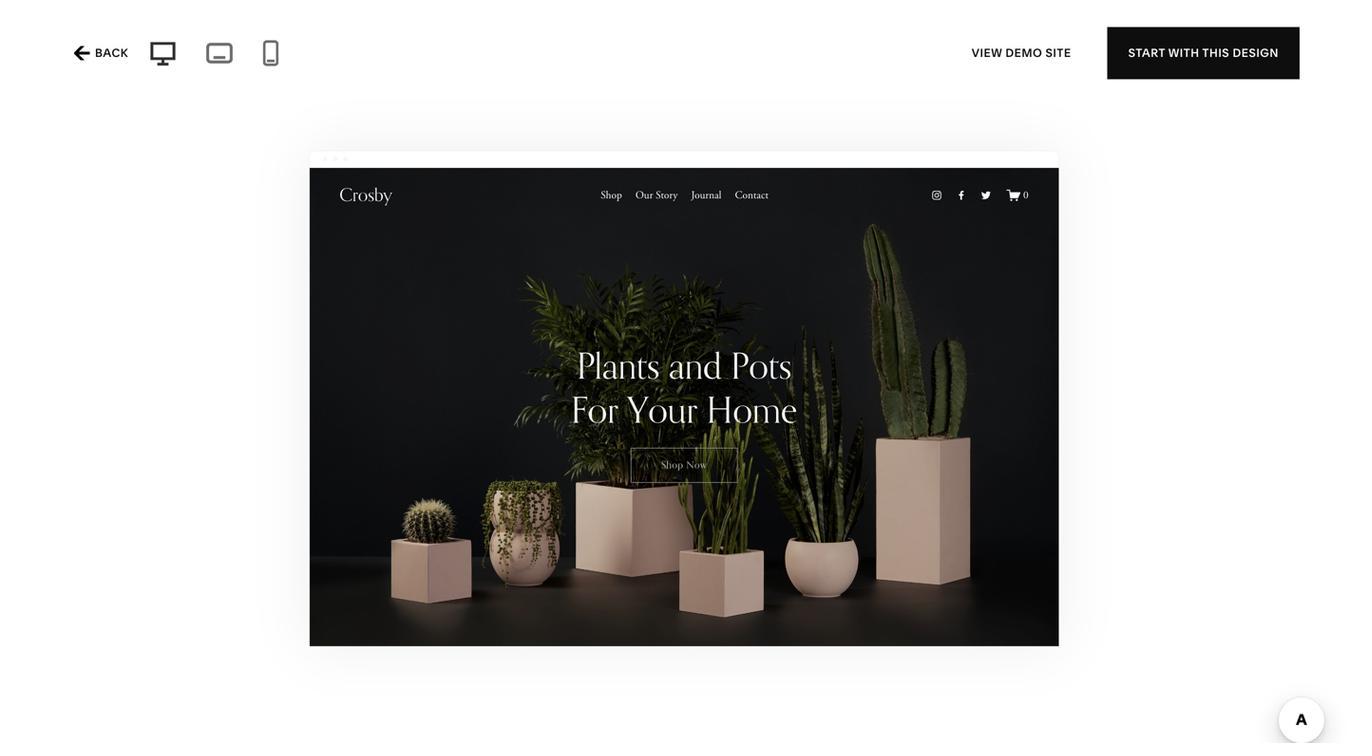 Task type: describe. For each thing, give the bounding box(es) containing it.
crosby image
[[937, 241, 1312, 742]]

start with this design
[[1128, 46, 1279, 60]]

design
[[1233, 46, 1279, 60]]

popular
[[42, 48, 97, 66]]

carmine image
[[937, 0, 1312, 77]]

demo
[[1005, 46, 1042, 60]]

alameda image
[[56, 241, 431, 742]]

colima image
[[56, 0, 431, 77]]

view demo site link
[[972, 27, 1071, 79]]

bailard image
[[496, 241, 872, 742]]

view
[[972, 46, 1002, 60]]

start
[[1128, 46, 1165, 60]]



Task type: locate. For each thing, give the bounding box(es) containing it.
preview template on a mobile device image
[[257, 39, 285, 67]]

carmine
[[936, 97, 1007, 116]]

view demo site
[[972, 46, 1071, 60]]

designs
[[101, 48, 160, 66]]

popular designs
[[42, 48, 160, 66]]

with
[[1168, 46, 1199, 60]]

site
[[1046, 46, 1071, 60]]

back
[[95, 46, 128, 60]]

preview template on a desktop device image
[[144, 38, 182, 68]]

back button
[[68, 32, 134, 74]]

this
[[1202, 46, 1229, 60]]

noll
[[495, 97, 536, 116]]

start with this design button
[[1107, 27, 1300, 79]]

preview template on a tablet device image
[[201, 37, 238, 69]]



Task type: vqa. For each thing, say whether or not it's contained in the screenshot.
Crosby Image
yes



